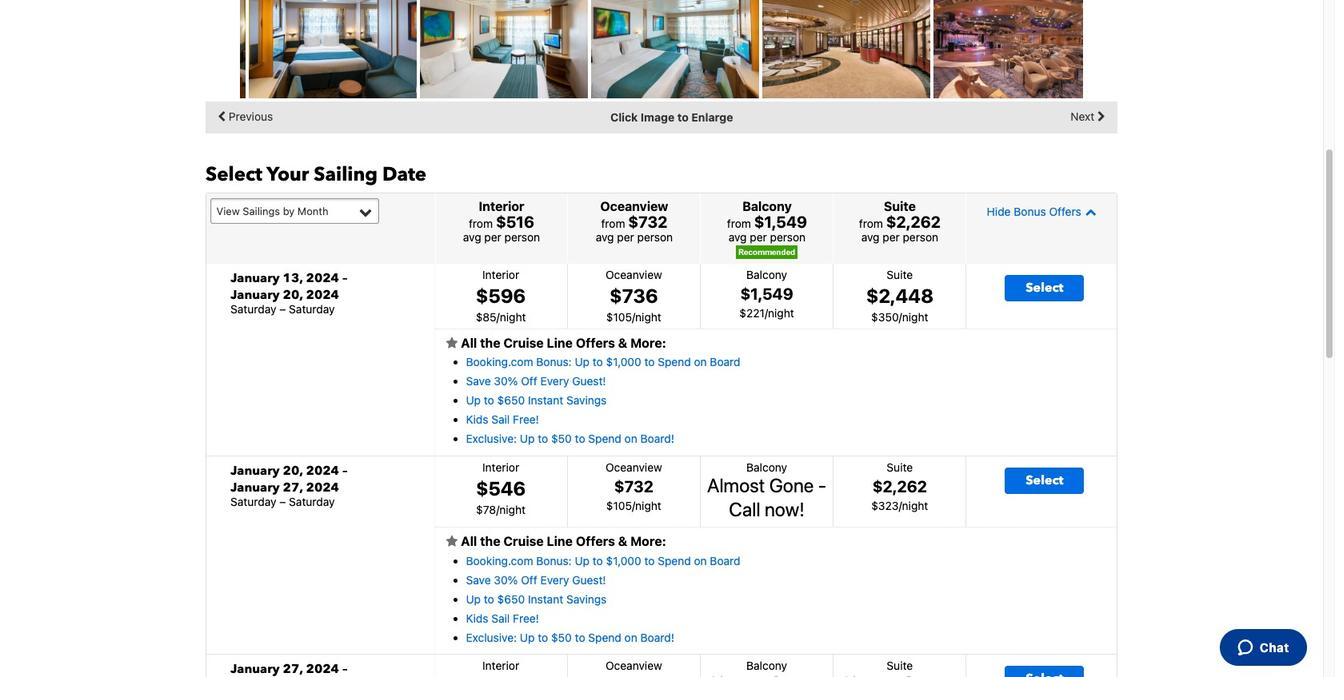 Task type: vqa. For each thing, say whether or not it's contained in the screenshot.


Task type: locate. For each thing, give the bounding box(es) containing it.
save 30% off every guest! link
[[466, 375, 606, 388], [466, 573, 606, 587]]

night for $732
[[635, 499, 662, 513]]

exclusive:
[[466, 432, 517, 446], [466, 631, 517, 645]]

1 sail from the top
[[491, 413, 510, 427]]

avg for $732
[[596, 231, 614, 244]]

guest!
[[572, 375, 606, 388], [572, 573, 606, 587]]

0 vertical spatial every
[[540, 375, 569, 388]]

2 avg from the left
[[596, 231, 614, 244]]

1 up to $650 instant savings link from the top
[[466, 394, 607, 408]]

board
[[710, 356, 741, 369], [710, 554, 741, 568]]

booking.com bonus: up to $1,000 to spend on board link
[[466, 356, 741, 369], [466, 554, 741, 568]]

1 from from the left
[[469, 217, 493, 231]]

3 per from the left
[[750, 231, 767, 244]]

1 vertical spatial 30%
[[494, 573, 518, 587]]

/ inside interior $596 $85 / night
[[497, 310, 500, 324]]

line
[[547, 336, 573, 350], [547, 534, 573, 549]]

4 person from the left
[[903, 231, 939, 244]]

1 savings from the top
[[566, 394, 607, 408]]

2 off from the top
[[521, 573, 537, 587]]

3 2024 from the top
[[306, 462, 339, 480]]

2 all the cruise line offers & more: from the top
[[458, 534, 666, 549]]

avg for $2,262
[[861, 231, 880, 244]]

night for $596
[[500, 310, 526, 324]]

person up suite $2,448 $350 / night
[[903, 231, 939, 244]]

star image for $596
[[446, 336, 458, 349]]

per for $2,262
[[883, 231, 900, 244]]

30%
[[494, 375, 518, 388], [494, 573, 518, 587]]

4 from from the left
[[859, 217, 883, 231]]

person up recommended image
[[770, 231, 806, 244]]

from for $732
[[601, 217, 625, 231]]

1 star image from the top
[[446, 336, 458, 349]]

1 all from the top
[[461, 336, 477, 350]]

on
[[694, 356, 707, 369], [625, 432, 638, 446], [694, 554, 707, 568], [625, 631, 638, 645]]

every for $546
[[540, 573, 569, 587]]

2 save from the top
[[466, 573, 491, 587]]

avg inside suite from $2,262 avg per person
[[861, 231, 880, 244]]

offers
[[1049, 205, 1082, 218], [576, 336, 615, 350], [576, 534, 615, 549]]

1 vertical spatial free!
[[513, 612, 539, 625]]

1 vertical spatial 20,
[[283, 462, 303, 480]]

0 vertical spatial board!
[[641, 432, 674, 446]]

1 2024 from the top
[[306, 269, 339, 287]]

interior for $596
[[483, 268, 519, 281]]

0 vertical spatial $50
[[551, 432, 572, 446]]

$78
[[476, 503, 496, 517]]

0 vertical spatial select
[[206, 161, 262, 188]]

/ inside suite $2,262 $323 / night
[[899, 499, 902, 513]]

1 off from the top
[[521, 375, 537, 388]]

from inside balcony from $1,549 avg per person
[[727, 217, 751, 231]]

1 booking.com from the top
[[466, 356, 533, 369]]

select for $2,262's 'select' link
[[1026, 472, 1064, 490]]

person inside balcony from $1,549 avg per person
[[770, 231, 806, 244]]

balcony almost gone - call now!
[[707, 461, 827, 521]]

booking.com down the $78
[[466, 554, 533, 568]]

per inside suite from $2,262 avg per person
[[883, 231, 900, 244]]

call
[[729, 498, 761, 521]]

1 vertical spatial $1,000
[[606, 554, 641, 568]]

0 vertical spatial booking.com bonus: up to $1,000 to spend on board save 30% off every guest! up to $650 instant savings kids sail free! exclusive: up to $50 to spend on board!
[[466, 356, 741, 446]]

interior inside interior from $516 avg per person
[[479, 199, 525, 214]]

& down oceanview $732 $105 / night
[[618, 534, 627, 549]]

oceanview inside 'oceanview from $732 avg per person'
[[600, 199, 668, 214]]

0 vertical spatial up to $650 instant savings link
[[466, 394, 607, 408]]

3 from from the left
[[727, 217, 751, 231]]

all the cruise line offers & more: for $596
[[458, 336, 666, 350]]

month
[[298, 205, 328, 217]]

2 star image from the top
[[446, 535, 458, 548]]

1 every from the top
[[540, 375, 569, 388]]

up to $650 instant savings link for $596
[[466, 394, 607, 408]]

kids
[[466, 413, 488, 427], [466, 612, 488, 625]]

0 vertical spatial 20,
[[283, 286, 303, 304]]

almost
[[707, 474, 765, 497]]

star image for $546
[[446, 535, 458, 548]]

0 vertical spatial $105
[[606, 310, 632, 324]]

/ inside suite $2,448 $350 / night
[[899, 310, 902, 324]]

offers down $736
[[576, 336, 615, 350]]

0 vertical spatial $732
[[628, 213, 668, 231]]

1 vertical spatial select
[[1026, 279, 1064, 297]]

per inside balcony from $1,549 avg per person
[[750, 231, 767, 244]]

2 every from the top
[[540, 573, 569, 587]]

0 vertical spatial save 30% off every guest! link
[[466, 375, 606, 388]]

1 $105 from the top
[[606, 310, 632, 324]]

offers down oceanview $732 $105 / night
[[576, 534, 615, 549]]

board! for $736
[[641, 432, 674, 446]]

2 instant from the top
[[528, 593, 563, 606]]

per up oceanview $736 $105 / night
[[617, 231, 634, 244]]

person
[[505, 231, 540, 244], [637, 231, 673, 244], [770, 231, 806, 244], [903, 231, 939, 244]]

2 vertical spatial offers
[[576, 534, 615, 549]]

2 board! from the top
[[641, 631, 674, 645]]

0 vertical spatial save
[[466, 375, 491, 388]]

$2,262 up suite $2,448 $350 / night
[[886, 213, 941, 231]]

save down the $78
[[466, 573, 491, 587]]

all the cruise line offers & more:
[[458, 336, 666, 350], [458, 534, 666, 549]]

0 vertical spatial kids
[[466, 413, 488, 427]]

0 vertical spatial all
[[461, 336, 477, 350]]

suite $2,448 $350 / night
[[866, 268, 934, 324]]

30% for $596
[[494, 375, 518, 388]]

0 vertical spatial line
[[547, 336, 573, 350]]

0 vertical spatial offers
[[1049, 205, 1082, 218]]

2 kids sail free! link from the top
[[466, 612, 539, 625]]

per up interior $596 $85 / night
[[484, 231, 502, 244]]

1 vertical spatial &
[[618, 534, 627, 549]]

1 vertical spatial instant
[[528, 593, 563, 606]]

$2,262
[[886, 213, 941, 231], [873, 478, 927, 496]]

$221
[[740, 306, 765, 320]]

2 $50 from the top
[[551, 631, 572, 645]]

0 vertical spatial $2,262
[[886, 213, 941, 231]]

balcony inside balcony from $1,549 avg per person
[[743, 199, 792, 214]]

1 booking.com bonus: up to $1,000 to spend on board save 30% off every guest! up to $650 instant savings kids sail free! exclusive: up to $50 to spend on board! from the top
[[466, 356, 741, 446]]

& down $736
[[618, 336, 627, 350]]

more: for $732
[[631, 534, 666, 549]]

avg up oceanview $736 $105 / night
[[596, 231, 614, 244]]

select link for $2,262
[[1005, 468, 1085, 494]]

$1,549 up recommended image
[[754, 213, 807, 231]]

$1,000
[[606, 356, 641, 369], [606, 554, 641, 568]]

person up oceanview $736 $105 / night
[[637, 231, 673, 244]]

$650
[[497, 394, 525, 408], [497, 593, 525, 606]]

0 vertical spatial all the cruise line offers & more:
[[458, 336, 666, 350]]

interior inside interior $596 $85 / night
[[483, 268, 519, 281]]

1 vertical spatial $650
[[497, 593, 525, 606]]

interior for from
[[479, 199, 525, 214]]

2 cruise from the top
[[504, 534, 544, 549]]

0 vertical spatial cruise
[[504, 336, 544, 350]]

30% down $85
[[494, 375, 518, 388]]

oceanview
[[600, 199, 668, 214], [606, 268, 662, 281], [606, 461, 662, 474], [606, 659, 662, 673]]

1 line from the top
[[547, 336, 573, 350]]

all down $85
[[461, 336, 477, 350]]

night inside suite $2,262 $323 / night
[[902, 499, 928, 513]]

2 per from the left
[[617, 231, 634, 244]]

3 january from the top
[[230, 462, 280, 480]]

january
[[230, 269, 280, 287], [230, 286, 280, 304], [230, 462, 280, 480], [230, 479, 280, 497]]

$50 for $596
[[551, 432, 572, 446]]

suite
[[884, 199, 916, 214], [887, 268, 913, 281], [887, 461, 913, 474], [887, 659, 913, 673]]

20, inside january 13, 2024 – january 20, 2024 saturday – saturday
[[283, 286, 303, 304]]

chevron up image
[[1082, 206, 1097, 217]]

0 vertical spatial $650
[[497, 394, 525, 408]]

1 vertical spatial guest!
[[572, 573, 606, 587]]

$1,000 down oceanview $732 $105 / night
[[606, 554, 641, 568]]

1 exclusive: from the top
[[466, 432, 517, 446]]

$1,000 down $736
[[606, 356, 641, 369]]

cruise
[[504, 336, 544, 350], [504, 534, 544, 549]]

4 per from the left
[[883, 231, 900, 244]]

2 january from the top
[[230, 286, 280, 304]]

2 the from the top
[[480, 534, 501, 549]]

1 $50 from the top
[[551, 432, 572, 446]]

avg inside balcony from $1,549 avg per person
[[729, 231, 747, 244]]

30% down the $78
[[494, 573, 518, 587]]

$50
[[551, 432, 572, 446], [551, 631, 572, 645]]

from inside 'oceanview from $732 avg per person'
[[601, 217, 625, 231]]

suite image
[[591, 0, 759, 98]]

1 vertical spatial booking.com bonus: up to $1,000 to spend on board link
[[466, 554, 741, 568]]

from
[[469, 217, 493, 231], [601, 217, 625, 231], [727, 217, 751, 231], [859, 217, 883, 231]]

2 vertical spatial select
[[1026, 472, 1064, 490]]

save down $85
[[466, 375, 491, 388]]

1 save from the top
[[466, 375, 491, 388]]

0 vertical spatial the
[[480, 336, 501, 350]]

0 vertical spatial board
[[710, 356, 741, 369]]

exclusive: for $596
[[466, 432, 517, 446]]

2 savings from the top
[[566, 593, 607, 606]]

1 person from the left
[[505, 231, 540, 244]]

1 select link from the top
[[1005, 275, 1085, 301]]

more: down $736
[[631, 336, 666, 350]]

0 vertical spatial $1,000
[[606, 356, 641, 369]]

offers right bonus
[[1049, 205, 1082, 218]]

2 line from the top
[[547, 534, 573, 549]]

board!
[[641, 432, 674, 446], [641, 631, 674, 645]]

/ inside balcony $1,549 $221 / night
[[765, 306, 768, 320]]

$2,262 up $323
[[873, 478, 927, 496]]

suite inside suite $2,448 $350 / night
[[887, 268, 913, 281]]

4 avg from the left
[[861, 231, 880, 244]]

save 30% off every guest! link for $546
[[466, 573, 606, 587]]

save for $546
[[466, 573, 491, 587]]

kids sail free! link for $546
[[466, 612, 539, 625]]

1 vertical spatial star image
[[446, 535, 458, 548]]

night inside oceanview $732 $105 / night
[[635, 499, 662, 513]]

3 person from the left
[[770, 231, 806, 244]]

1 bonus: from the top
[[536, 356, 572, 369]]

1 booking.com bonus: up to $1,000 to spend on board link from the top
[[466, 356, 741, 369]]

up to $650 instant savings link
[[466, 394, 607, 408], [466, 593, 607, 606]]

$350
[[871, 310, 899, 324]]

1 vertical spatial the
[[480, 534, 501, 549]]

2 $650 from the top
[[497, 593, 525, 606]]

1 vertical spatial booking.com
[[466, 554, 533, 568]]

1 more: from the top
[[631, 336, 666, 350]]

off for $546
[[521, 573, 537, 587]]

0 vertical spatial kids sail free! link
[[466, 413, 539, 427]]

2 30% from the top
[[494, 573, 518, 587]]

0 vertical spatial booking.com bonus: up to $1,000 to spend on board link
[[466, 356, 741, 369]]

night for $546
[[500, 503, 526, 517]]

$596
[[476, 285, 526, 307]]

1 vertical spatial $2,262
[[873, 478, 927, 496]]

1 vertical spatial cruise
[[504, 534, 544, 549]]

0 vertical spatial booking.com
[[466, 356, 533, 369]]

booking.com
[[466, 356, 533, 369], [466, 554, 533, 568]]

balcony for $1,549
[[747, 268, 787, 281]]

2 up to $650 instant savings link from the top
[[466, 593, 607, 606]]

1 vertical spatial off
[[521, 573, 537, 587]]

$650 for $546
[[497, 593, 525, 606]]

saturday
[[230, 303, 276, 316], [289, 303, 335, 316], [230, 496, 276, 509], [289, 496, 335, 509]]

1 vertical spatial $732
[[614, 478, 654, 496]]

1 $650 from the top
[[497, 394, 525, 408]]

free! for $596
[[513, 413, 539, 427]]

cruise down $596
[[504, 336, 544, 350]]

2 & from the top
[[618, 534, 627, 549]]

from for $2,262
[[859, 217, 883, 231]]

january 13, 2024 – january 20, 2024 saturday – saturday
[[230, 269, 347, 316]]

more: down oceanview $732 $105 / night
[[631, 534, 666, 549]]

2 $105 from the top
[[606, 499, 632, 513]]

from up oceanview $736 $105 / night
[[601, 217, 625, 231]]

person inside suite from $2,262 avg per person
[[903, 231, 939, 244]]

interior $546 $78 / night
[[476, 461, 526, 517]]

board down $221
[[710, 356, 741, 369]]

avg for $1,549
[[729, 231, 747, 244]]

1 vertical spatial save
[[466, 573, 491, 587]]

interior for $546
[[483, 461, 519, 474]]

$105 inside oceanview $732 $105 / night
[[606, 499, 632, 513]]

oceanview image
[[249, 0, 417, 98]]

per up recommended image
[[750, 231, 767, 244]]

board for almost gone - call now!
[[710, 554, 741, 568]]

$105 inside oceanview $736 $105 / night
[[606, 310, 632, 324]]

2 sail from the top
[[491, 612, 510, 625]]

the for $596
[[480, 336, 501, 350]]

suite for $2,262
[[887, 461, 913, 474]]

& for $732
[[618, 534, 627, 549]]

–
[[342, 269, 347, 287], [279, 303, 286, 316], [342, 462, 347, 480], [279, 496, 286, 509]]

/ for $596
[[497, 310, 500, 324]]

1 instant from the top
[[528, 394, 563, 408]]

from up recommended image
[[727, 217, 751, 231]]

$105
[[606, 310, 632, 324], [606, 499, 632, 513]]

0 vertical spatial more:
[[631, 336, 666, 350]]

per inside interior from $516 avg per person
[[484, 231, 502, 244]]

balcony image
[[420, 0, 588, 98]]

gone
[[769, 474, 814, 497]]

avg inside 'oceanview from $732 avg per person'
[[596, 231, 614, 244]]

interior from $516 avg per person
[[463, 199, 540, 244]]

0 vertical spatial guest!
[[572, 375, 606, 388]]

chevron left image
[[218, 105, 226, 129]]

avg inside interior from $516 avg per person
[[463, 231, 481, 244]]

/ inside oceanview $736 $105 / night
[[632, 310, 635, 324]]

savings for $736
[[566, 394, 607, 408]]

0 vertical spatial select link
[[1005, 275, 1085, 301]]

interior image
[[78, 0, 246, 98]]

1 kids sail free! link from the top
[[466, 413, 539, 427]]

line for $596
[[547, 336, 573, 350]]

free!
[[513, 413, 539, 427], [513, 612, 539, 625]]

1 vertical spatial all the cruise line offers & more:
[[458, 534, 666, 549]]

2 all from the top
[[461, 534, 477, 549]]

cruise down $546
[[504, 534, 544, 549]]

2 booking.com from the top
[[466, 554, 533, 568]]

2 exclusive: up to $50 to spend on board! link from the top
[[466, 631, 674, 645]]

the down the $78
[[480, 534, 501, 549]]

1 all the cruise line offers & more: from the top
[[458, 336, 666, 350]]

star image
[[446, 336, 458, 349], [446, 535, 458, 548]]

suite inside suite from $2,262 avg per person
[[884, 199, 916, 214]]

2 select link from the top
[[1005, 468, 1085, 494]]

the
[[480, 336, 501, 350], [480, 534, 501, 549]]

2024
[[306, 269, 339, 287], [306, 286, 339, 304], [306, 462, 339, 480], [306, 479, 339, 497]]

/
[[765, 306, 768, 320], [497, 310, 500, 324], [632, 310, 635, 324], [899, 310, 902, 324], [632, 499, 635, 513], [899, 499, 902, 513], [496, 503, 500, 517]]

select link for $2,448
[[1005, 275, 1085, 301]]

instant for $546
[[528, 593, 563, 606]]

20,
[[283, 286, 303, 304], [283, 462, 303, 480]]

interior $596 $85 / night
[[476, 268, 526, 324]]

more:
[[631, 336, 666, 350], [631, 534, 666, 549]]

1 vertical spatial save 30% off every guest! link
[[466, 573, 606, 587]]

2 save 30% off every guest! link from the top
[[466, 573, 606, 587]]

2 free! from the top
[[513, 612, 539, 625]]

1 vertical spatial all
[[461, 534, 477, 549]]

boutiques image
[[763, 0, 931, 98]]

bonus:
[[536, 356, 572, 369], [536, 554, 572, 568]]

0 vertical spatial exclusive:
[[466, 432, 517, 446]]

instant
[[528, 394, 563, 408], [528, 593, 563, 606]]

0 vertical spatial 30%
[[494, 375, 518, 388]]

every for $596
[[540, 375, 569, 388]]

date
[[382, 161, 427, 188]]

interior inside interior $546 $78 / night
[[483, 461, 519, 474]]

0 vertical spatial &
[[618, 336, 627, 350]]

person for $1,549
[[770, 231, 806, 244]]

$105 for $736
[[606, 310, 632, 324]]

person up interior $596 $85 / night
[[505, 231, 540, 244]]

kids sail free! link
[[466, 413, 539, 427], [466, 612, 539, 625]]

2 guest! from the top
[[572, 573, 606, 587]]

exclusive: up to $50 to spend on board! link for $546
[[466, 631, 674, 645]]

1 vertical spatial board!
[[641, 631, 674, 645]]

guest! for $732
[[572, 573, 606, 587]]

0 vertical spatial free!
[[513, 413, 539, 427]]

save
[[466, 375, 491, 388], [466, 573, 491, 587]]

1 board! from the top
[[641, 432, 674, 446]]

night inside suite $2,448 $350 / night
[[902, 310, 929, 324]]

balcony inside balcony almost gone - call now!
[[747, 461, 787, 474]]

0 vertical spatial off
[[521, 375, 537, 388]]

night inside oceanview $736 $105 / night
[[635, 310, 662, 324]]

balcony inside balcony $1,549 $221 / night
[[747, 268, 787, 281]]

1 vertical spatial board
[[710, 554, 741, 568]]

$2,262 inside suite from $2,262 avg per person
[[886, 213, 941, 231]]

1 vertical spatial $50
[[551, 631, 572, 645]]

1 vertical spatial more:
[[631, 534, 666, 549]]

view
[[216, 205, 240, 217]]

exclusive: up to $50 to spend on board! link for $596
[[466, 432, 674, 446]]

balcony $1,549 $221 / night
[[740, 268, 794, 320]]

per up suite $2,448 $350 / night
[[883, 231, 900, 244]]

offers for almost gone - call now!
[[576, 534, 615, 549]]

1 vertical spatial up to $650 instant savings link
[[466, 593, 607, 606]]

1 kids from the top
[[466, 413, 488, 427]]

from inside interior from $516 avg per person
[[469, 217, 493, 231]]

from inside suite from $2,262 avg per person
[[859, 217, 883, 231]]

1 vertical spatial offers
[[576, 336, 615, 350]]

savings
[[566, 394, 607, 408], [566, 593, 607, 606]]

board down call
[[710, 554, 741, 568]]

night inside interior $596 $85 / night
[[500, 310, 526, 324]]

kids for $596
[[466, 413, 488, 427]]

1 free! from the top
[[513, 413, 539, 427]]

1 30% from the top
[[494, 375, 518, 388]]

avg left $516
[[463, 231, 481, 244]]

2 more: from the top
[[631, 534, 666, 549]]

2 booking.com bonus: up to $1,000 to spend on board save 30% off every guest! up to $650 instant savings kids sail free! exclusive: up to $50 to spend on board! from the top
[[466, 554, 741, 645]]

exclusive: for $546
[[466, 631, 517, 645]]

interior
[[479, 199, 525, 214], [483, 268, 519, 281], [483, 461, 519, 474], [483, 659, 519, 673]]

1 save 30% off every guest! link from the top
[[466, 375, 606, 388]]

1 per from the left
[[484, 231, 502, 244]]

1 vertical spatial line
[[547, 534, 573, 549]]

2 from from the left
[[601, 217, 625, 231]]

free! for $546
[[513, 612, 539, 625]]

0 vertical spatial $1,549
[[754, 213, 807, 231]]

2 board from the top
[[710, 554, 741, 568]]

1 vertical spatial $105
[[606, 499, 632, 513]]

1 vertical spatial exclusive: up to $50 to spend on board! link
[[466, 631, 674, 645]]

1 vertical spatial select link
[[1005, 468, 1085, 494]]

0 vertical spatial bonus:
[[536, 356, 572, 369]]

1 & from the top
[[618, 336, 627, 350]]

person inside 'oceanview from $732 avg per person'
[[637, 231, 673, 244]]

avg up recommended image
[[729, 231, 747, 244]]

booking.com bonus: up to $1,000 to spend on board save 30% off every guest! up to $650 instant savings kids sail free! exclusive: up to $50 to spend on board! for $732
[[466, 554, 741, 645]]

30% for $546
[[494, 573, 518, 587]]

1 vertical spatial bonus:
[[536, 554, 572, 568]]

night inside balcony $1,549 $221 / night
[[768, 306, 794, 320]]

balcony
[[743, 199, 792, 214], [747, 268, 787, 281], [747, 461, 787, 474], [747, 659, 787, 673]]

sail
[[491, 413, 510, 427], [491, 612, 510, 625]]

/ inside oceanview $732 $105 / night
[[632, 499, 635, 513]]

2 20, from the top
[[283, 462, 303, 480]]

1 20, from the top
[[283, 286, 303, 304]]

the down $85
[[480, 336, 501, 350]]

&
[[618, 336, 627, 350], [618, 534, 627, 549]]

$1,549
[[754, 213, 807, 231], [740, 285, 794, 303]]

night inside interior $546 $78 / night
[[500, 503, 526, 517]]

1 cruise from the top
[[504, 336, 544, 350]]

the for $546
[[480, 534, 501, 549]]

0 vertical spatial exclusive: up to $50 to spend on board! link
[[466, 432, 674, 446]]

all
[[461, 336, 477, 350], [461, 534, 477, 549]]

3 avg from the left
[[729, 231, 747, 244]]

1 vertical spatial every
[[540, 573, 569, 587]]

1 guest! from the top
[[572, 375, 606, 388]]

2 booking.com bonus: up to $1,000 to spend on board link from the top
[[466, 554, 741, 568]]

offers for $1,549
[[576, 336, 615, 350]]

2 bonus: from the top
[[536, 554, 572, 568]]

select
[[206, 161, 262, 188], [1026, 279, 1064, 297], [1026, 472, 1064, 490]]

1 vertical spatial exclusive:
[[466, 631, 517, 645]]

0 vertical spatial instant
[[528, 394, 563, 408]]

up
[[575, 356, 590, 369], [466, 394, 481, 408], [520, 432, 535, 446], [575, 554, 590, 568], [466, 593, 481, 606], [520, 631, 535, 645]]

1 board from the top
[[710, 356, 741, 369]]

suite inside suite $2,262 $323 / night
[[887, 461, 913, 474]]

night
[[768, 306, 794, 320], [500, 310, 526, 324], [635, 310, 662, 324], [902, 310, 929, 324], [635, 499, 662, 513], [902, 499, 928, 513], [500, 503, 526, 517]]

1 $1,000 from the top
[[606, 356, 641, 369]]

sailings
[[243, 205, 280, 217]]

2 kids from the top
[[466, 612, 488, 625]]

carousel lounge image
[[934, 0, 1102, 98]]

0 vertical spatial star image
[[446, 336, 458, 349]]

oceanview for from
[[600, 199, 668, 214]]

$2,262 inside suite $2,262 $323 / night
[[873, 478, 927, 496]]

booking.com down $85
[[466, 356, 533, 369]]

$546
[[476, 478, 526, 500]]

1 vertical spatial booking.com bonus: up to $1,000 to spend on board save 30% off every guest! up to $650 instant savings kids sail free! exclusive: up to $50 to spend on board!
[[466, 554, 741, 645]]

per
[[484, 231, 502, 244], [617, 231, 634, 244], [750, 231, 767, 244], [883, 231, 900, 244]]

suite for $2,448
[[887, 268, 913, 281]]

1 vertical spatial kids sail free! link
[[466, 612, 539, 625]]

person inside interior from $516 avg per person
[[505, 231, 540, 244]]

per inside 'oceanview from $732 avg per person'
[[617, 231, 634, 244]]

/ inside interior $546 $78 / night
[[496, 503, 500, 517]]

from left $516
[[469, 217, 493, 231]]

1 exclusive: up to $50 to spend on board! link from the top
[[466, 432, 674, 446]]

1 vertical spatial sail
[[491, 612, 510, 625]]

off
[[521, 375, 537, 388], [521, 573, 537, 587]]

0 vertical spatial savings
[[566, 394, 607, 408]]

2 exclusive: from the top
[[466, 631, 517, 645]]

from up suite $2,448 $350 / night
[[859, 217, 883, 231]]

1 the from the top
[[480, 336, 501, 350]]

suite $2,262 $323 / night
[[872, 461, 928, 513]]

select for select your sailing date
[[206, 161, 262, 188]]

all down the $78
[[461, 534, 477, 549]]

2 person from the left
[[637, 231, 673, 244]]

1 vertical spatial savings
[[566, 593, 607, 606]]

instant for $596
[[528, 394, 563, 408]]

2 $1,000 from the top
[[606, 554, 641, 568]]

spend
[[658, 356, 691, 369], [588, 432, 622, 446], [658, 554, 691, 568], [588, 631, 622, 645]]

bonus
[[1014, 205, 1046, 218]]

0 vertical spatial sail
[[491, 413, 510, 427]]

1 vertical spatial kids
[[466, 612, 488, 625]]

1 vertical spatial $1,549
[[740, 285, 794, 303]]

$1,549 up $221
[[740, 285, 794, 303]]

avg up suite $2,448 $350 / night
[[861, 231, 880, 244]]

$732
[[628, 213, 668, 231], [614, 478, 654, 496]]

1 avg from the left
[[463, 231, 481, 244]]

every
[[540, 375, 569, 388], [540, 573, 569, 587]]

night for $736
[[635, 310, 662, 324]]

night for $2,262
[[902, 499, 928, 513]]



Task type: describe. For each thing, give the bounding box(es) containing it.
20, inside the january 20, 2024 – january 27, 2024 saturday – saturday
[[283, 462, 303, 480]]

hide
[[987, 205, 1011, 218]]

/ for $1,549
[[765, 306, 768, 320]]

next
[[1071, 109, 1098, 123]]

$516
[[496, 213, 534, 231]]

enlarge
[[692, 110, 733, 124]]

to inside navigation
[[678, 110, 689, 124]]

click
[[610, 110, 638, 124]]

avg for $516
[[463, 231, 481, 244]]

balcony for almost
[[747, 461, 787, 474]]

photo gallery image thumbnails navigation
[[206, 101, 1118, 133]]

cruise for $546
[[504, 534, 544, 549]]

4 2024 from the top
[[306, 479, 339, 497]]

view sailings by month
[[216, 205, 328, 217]]

person for $516
[[505, 231, 540, 244]]

person for $2,262
[[903, 231, 939, 244]]

/ for $2,448
[[899, 310, 902, 324]]

$2,448
[[866, 285, 934, 307]]

/ for $2,262
[[899, 499, 902, 513]]

balcony from $1,549 avg per person
[[727, 199, 807, 244]]

booking.com bonus: up to $1,000 to spend on board link for $736
[[466, 356, 741, 369]]

sail for $596
[[491, 413, 510, 427]]

1 january from the top
[[230, 269, 280, 287]]

night for $2,448
[[902, 310, 929, 324]]

now!
[[765, 498, 805, 521]]

previous link
[[214, 105, 273, 129]]

board! for $732
[[641, 631, 674, 645]]

suite from $2,262 avg per person
[[859, 199, 941, 244]]

previous
[[226, 109, 273, 123]]

select your sailing date
[[206, 161, 427, 188]]

image
[[641, 110, 675, 124]]

select for 'select' link related to $2,448
[[1026, 279, 1064, 297]]

booking.com for $596
[[466, 356, 533, 369]]

suite for from
[[884, 199, 916, 214]]

booking.com for $546
[[466, 554, 533, 568]]

oceanview from $732 avg per person
[[596, 199, 673, 244]]

chevron right image
[[1098, 105, 1106, 129]]

january 20, 2024 – january 27, 2024 saturday – saturday
[[230, 462, 347, 509]]

4 january from the top
[[230, 479, 280, 497]]

by
[[283, 205, 295, 217]]

view sailings by month link
[[210, 198, 379, 224]]

from for $1,549
[[727, 217, 751, 231]]

/ for $732
[[632, 499, 635, 513]]

kids for $546
[[466, 612, 488, 625]]

per for $516
[[484, 231, 502, 244]]

-
[[818, 474, 827, 497]]

up to $650 instant savings link for $546
[[466, 593, 607, 606]]

/ for $546
[[496, 503, 500, 517]]

13,
[[283, 269, 303, 287]]

next link
[[1071, 105, 1110, 129]]

$1,000 for $736
[[606, 356, 641, 369]]

$736
[[610, 285, 658, 307]]

person for $732
[[637, 231, 673, 244]]

$1,549 inside balcony from $1,549 avg per person
[[754, 213, 807, 231]]

all for $546
[[461, 534, 477, 549]]

per for $1,549
[[750, 231, 767, 244]]

$1,000 for $732
[[606, 554, 641, 568]]

$50 for $546
[[551, 631, 572, 645]]

sailing
[[314, 161, 378, 188]]

$732 inside oceanview $732 $105 / night
[[614, 478, 654, 496]]

/ for $736
[[632, 310, 635, 324]]

all for $596
[[461, 336, 477, 350]]

click image to enlarge
[[610, 110, 733, 124]]

$323
[[872, 499, 899, 513]]

oceanview for $736
[[606, 268, 662, 281]]

cruise for $596
[[504, 336, 544, 350]]

27,
[[283, 479, 303, 497]]

$732 inside 'oceanview from $732 avg per person'
[[628, 213, 668, 231]]

all the cruise line offers & more: for $546
[[458, 534, 666, 549]]

$105 for $732
[[606, 499, 632, 513]]

balcony for from
[[743, 199, 792, 214]]

$85
[[476, 310, 497, 324]]

oceanview $736 $105 / night
[[606, 268, 662, 324]]

save for $596
[[466, 375, 491, 388]]

kids sail free! link for $596
[[466, 413, 539, 427]]

booking.com bonus: up to $1,000 to spend on board save 30% off every guest! up to $650 instant savings kids sail free! exclusive: up to $50 to spend on board! for $736
[[466, 356, 741, 446]]

line for $546
[[547, 534, 573, 549]]

oceanview $732 $105 / night
[[606, 461, 662, 513]]

from for $516
[[469, 217, 493, 231]]

booking.com bonus: up to $1,000 to spend on board link for $732
[[466, 554, 741, 568]]

bonus: for $546
[[536, 554, 572, 568]]

hide bonus offers
[[987, 205, 1082, 218]]

oceanview for $732
[[606, 461, 662, 474]]

sailing list element
[[206, 264, 1117, 678]]

off for $596
[[521, 375, 537, 388]]

$1,549 inside balcony $1,549 $221 / night
[[740, 285, 794, 303]]

hide bonus offers link
[[971, 197, 1113, 225]]

more: for $736
[[631, 336, 666, 350]]

your
[[267, 161, 309, 188]]

bonus: for $596
[[536, 356, 572, 369]]

$650 for $596
[[497, 394, 525, 408]]

savings for $732
[[566, 593, 607, 606]]

sail for $546
[[491, 612, 510, 625]]

recommended image
[[736, 246, 798, 259]]

& for $736
[[618, 336, 627, 350]]

2 2024 from the top
[[306, 286, 339, 304]]

per for $732
[[617, 231, 634, 244]]

guest! for $736
[[572, 375, 606, 388]]

night for $1,549
[[768, 306, 794, 320]]



